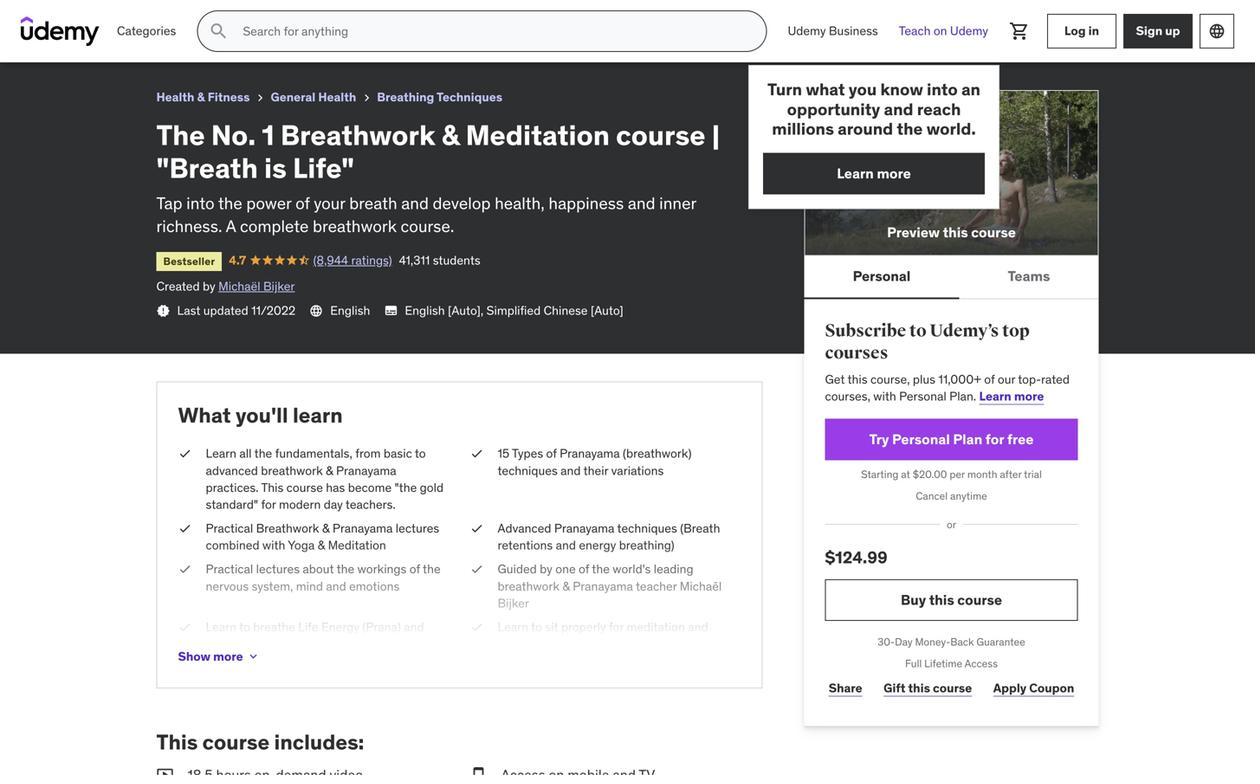 Task type: vqa. For each thing, say whether or not it's contained in the screenshot.
"Knowledge"
yes



Task type: describe. For each thing, give the bounding box(es) containing it.
2 horizontal spatial about
[[364, 636, 395, 652]]

apply coupon button
[[990, 671, 1078, 706]]

1 for the no. 1 breathwork & meditation course | "breath is life" tap into the power of your breath and develop health, happiness and inner richness. a complete breathwork course.
[[262, 118, 274, 152]]

the up the emotions
[[337, 561, 354, 577]]

for inside learn all the fundamentals, from basic to advanced breathwork & pranayama practices. this course has become "the gold standard" for modern day teachers.
[[261, 497, 276, 512]]

an
[[957, 82, 975, 102]]

the inside learn all the fundamentals, from basic to advanced breathwork & pranayama practices. this course has become "the gold standard" for modern day teachers.
[[254, 446, 272, 461]]

share button
[[825, 671, 866, 706]]

last updated 11/2022
[[177, 303, 296, 318]]

breathwork for the no. 1 breathwork & meditation course | "breath is life"
[[76, 7, 153, 25]]

advanced
[[206, 463, 258, 478]]

& inside "the no. 1 breathwork & meditation course | "breath is life" tap into the power of your breath and develop health, happiness and inner richness. a complete breathwork course."
[[442, 118, 459, 152]]

basic
[[384, 446, 412, 461]]

learn for basic
[[206, 446, 236, 461]]

meditation for the no. 1 breathwork & meditation course | "breath is life"
[[168, 7, 241, 25]]

by for guided
[[540, 561, 552, 577]]

sign up
[[1136, 23, 1180, 39]]

1 vertical spatial this
[[156, 729, 198, 755]]

breathing
[[377, 89, 434, 105]]

tab list containing personal
[[804, 256, 1099, 299]]

xsmall image for learn
[[178, 445, 192, 462]]

world.
[[924, 119, 970, 139]]

the inside turn what you know into an opportunity and reach millions around the world.
[[896, 119, 920, 139]]

knowledge
[[302, 636, 361, 652]]

xsmall image for 15 types of pranayama (breathwork) techniques and their variations
[[470, 445, 484, 462]]

log in link
[[1047, 14, 1116, 49]]

course inside preview this course button
[[971, 224, 1016, 241]]

into inside turn what you know into an opportunity and reach millions around the world.
[[924, 82, 953, 102]]

guided
[[498, 561, 537, 577]]

11,000+
[[938, 372, 981, 387]]

learn all the fundamentals, from basic to advanced breathwork & pranayama practices. this course has become "the gold standard" for modern day teachers.
[[206, 446, 444, 512]]

1 vertical spatial (8,944 ratings)
[[313, 252, 392, 268]]

for inside learn to sit properly for meditation and breathwork/ pranayama sessions
[[609, 619, 624, 635]]

learn for meditation
[[498, 619, 528, 635]]

30-
[[878, 635, 895, 649]]

no. for the no. 1 breathwork & meditation course | "breath is life" tap into the power of your breath and develop health, happiness and inner richness. a complete breathwork course.
[[211, 118, 256, 152]]

breathing)
[[619, 538, 674, 553]]

0 vertical spatial learn
[[293, 402, 343, 428]]

xsmall image for learn to breathe life energy (prana) and learn about yogic knowledge about the 5 different layers of being (koshas)
[[178, 619, 192, 636]]

course.
[[401, 216, 454, 237]]

sign up link
[[1123, 14, 1193, 49]]

this for get
[[847, 372, 868, 387]]

world's
[[613, 561, 651, 577]]

gold
[[420, 480, 444, 495]]

breathwork/
[[498, 636, 565, 652]]

course language image
[[309, 304, 323, 318]]

trial
[[1024, 468, 1042, 481]]

sign
[[1136, 23, 1162, 39]]

0 vertical spatial 41,311
[[210, 30, 241, 46]]

learn for (prana)
[[206, 619, 236, 635]]

this course includes:
[[156, 729, 364, 755]]

develop
[[433, 193, 491, 214]]

pranayama inside guided by one of the world's leading breathwork & pranayama teacher michaēl bijker
[[573, 578, 633, 594]]

xsmall image for practical
[[178, 561, 192, 578]]

month
[[967, 468, 997, 481]]

1 vertical spatial more
[[1014, 389, 1044, 404]]

this for gift
[[908, 680, 930, 696]]

to for learn to sit properly for meditation and breathwork/ pranayama sessions
[[531, 619, 542, 635]]

access
[[965, 657, 998, 670]]

0 vertical spatial bijker
[[263, 279, 295, 294]]

sit
[[545, 619, 558, 635]]

lifetime
[[924, 657, 962, 670]]

about inside practical lectures about the workings of the nervous system, mind and emotions
[[303, 561, 334, 577]]

reach
[[915, 101, 956, 120]]

"breath for the no. 1 breathwork & meditation course | "breath is life" tap into the power of your breath and develop health, happiness and inner richness. a complete breathwork course.
[[156, 151, 258, 186]]

learn down our in the right top of the page
[[979, 389, 1011, 404]]

0 horizontal spatial 4.7
[[86, 30, 104, 46]]

from
[[355, 446, 381, 461]]

try personal plan for free
[[869, 431, 1034, 448]]

2 horizontal spatial for
[[985, 431, 1004, 448]]

has
[[326, 480, 345, 495]]

| for the no. 1 breathwork & meditation course | "breath is life" tap into the power of your breath and develop health, happiness and inner richness. a complete breathwork course.
[[712, 118, 720, 152]]

know
[[880, 82, 920, 102]]

life
[[298, 619, 318, 635]]

teach
[[899, 23, 931, 39]]

general health link
[[271, 87, 356, 108]]

try personal plan for free link
[[825, 419, 1078, 461]]

and left inner
[[628, 193, 655, 214]]

1 vertical spatial 4.7
[[229, 252, 246, 268]]

(prana)
[[362, 619, 401, 635]]

$124.99
[[825, 547, 888, 568]]

teams
[[1008, 267, 1050, 285]]

breathwork inside guided by one of the world's leading breathwork & pranayama teacher michaēl bijker
[[498, 578, 559, 594]]

pranayama inside learn all the fundamentals, from basic to advanced breathwork & pranayama practices. this course has become "the gold standard" for modern day teachers.
[[336, 463, 396, 478]]

nervous
[[206, 578, 249, 594]]

teach on udemy
[[899, 23, 988, 39]]

[auto]
[[591, 303, 623, 318]]

preview this course
[[887, 224, 1016, 241]]

sessions
[[631, 636, 678, 652]]

breathing techniques
[[377, 89, 502, 105]]

life" for the no. 1 breathwork & meditation course | "breath is life"
[[367, 7, 398, 25]]

this for buy
[[929, 591, 954, 609]]

practices.
[[206, 480, 259, 495]]

2 vertical spatial personal
[[892, 431, 950, 448]]

0 horizontal spatial ratings)
[[162, 30, 203, 46]]

techniques inside advanced pranayama techniques (breath retentions and energy breathing)
[[617, 521, 677, 536]]

health inside the 'health & fitness' link
[[156, 89, 194, 105]]

1 horizontal spatial learn more link
[[979, 389, 1044, 404]]

[auto], simplified
[[448, 303, 541, 318]]

breathing techniques link
[[377, 87, 502, 108]]

(breathwork)
[[623, 446, 692, 461]]

yoga
[[288, 538, 315, 553]]

energy
[[579, 538, 616, 553]]

1 udemy from the left
[[788, 23, 826, 39]]

buy
[[901, 591, 926, 609]]

0 vertical spatial learn more link
[[769, 152, 979, 191]]

course inside gift this course link
[[933, 680, 972, 696]]

practical for practical breathwork & pranayama lectures combined with yoga & meditation
[[206, 521, 253, 536]]

this inside learn all the fundamentals, from basic to advanced breathwork & pranayama practices. this course has become "the gold standard" for modern day teachers.
[[261, 480, 283, 495]]

is for the no. 1 breathwork & meditation course | "breath is life" tap into the power of your breath and develop health, happiness and inner richness. a complete breathwork course.
[[264, 151, 287, 186]]

breath
[[349, 193, 397, 214]]

0 vertical spatial 41,311 students
[[210, 30, 291, 46]]

retentions
[[498, 538, 553, 553]]

up
[[1165, 23, 1180, 39]]

1 horizontal spatial ratings)
[[351, 252, 392, 268]]

richness.
[[156, 216, 222, 237]]

what
[[810, 82, 847, 102]]

yogic
[[270, 636, 299, 652]]

anytime
[[950, 489, 987, 503]]

of inside get this course, plus 11,000+ of our top-rated courses, with personal plan.
[[984, 372, 995, 387]]

properly
[[561, 619, 606, 635]]

0 horizontal spatial (8,944
[[124, 30, 159, 46]]

the inside "the no. 1 breathwork & meditation course | "breath is life" tap into the power of your breath and develop health, happiness and inner richness. a complete breathwork course."
[[218, 193, 242, 214]]

business
[[829, 23, 878, 39]]

shopping cart with 0 items image
[[1009, 21, 1030, 42]]

pranayama inside "15 types of pranayama (breathwork) techniques and their variations"
[[560, 446, 620, 461]]

around
[[840, 119, 892, 139]]

your
[[314, 193, 345, 214]]

teams button
[[959, 256, 1099, 297]]

per
[[950, 468, 965, 481]]

xsmall image for guided by one of the world's leading breathwork & pranayama teacher michaēl bijker
[[470, 561, 484, 578]]

layers
[[255, 653, 286, 669]]

0 vertical spatial students
[[244, 30, 291, 46]]

teacher
[[636, 578, 677, 594]]

1 vertical spatial bestseller
[[163, 254, 215, 268]]

guided by one of the world's leading breathwork & pranayama teacher michaēl bijker
[[498, 561, 722, 611]]

15
[[498, 446, 509, 461]]

practical breathwork & pranayama lectures combined with yoga & meditation
[[206, 521, 439, 553]]

xsmall image for last updated 11/2022
[[156, 304, 170, 318]]

system,
[[252, 578, 293, 594]]

gift
[[884, 680, 905, 696]]

millions
[[778, 119, 836, 139]]

& inside learn all the fundamentals, from basic to advanced breathwork & pranayama practices. this course has become "the gold standard" for modern day teachers.
[[326, 463, 333, 478]]

the right workings at the left bottom of page
[[423, 561, 441, 577]]

personal inside get this course, plus 11,000+ of our top-rated courses, with personal plan.
[[899, 389, 946, 404]]

and inside turn what you know into an opportunity and reach millions around the world.
[[883, 101, 911, 120]]

gift this course
[[884, 680, 972, 696]]

& right yoga
[[318, 538, 325, 553]]

1 vertical spatial learn more
[[979, 389, 1044, 404]]

is for the no. 1 breathwork & meditation course | "breath is life"
[[353, 7, 364, 25]]

2 udemy from the left
[[950, 23, 988, 39]]

fitness
[[208, 89, 250, 105]]

techniques
[[437, 89, 502, 105]]

to for subscribe to udemy's top courses
[[909, 320, 926, 341]]



Task type: locate. For each thing, give the bounding box(es) containing it.
learn more
[[839, 163, 909, 180], [979, 389, 1044, 404]]

1 horizontal spatial is
[[353, 7, 364, 25]]

1 for the no. 1 breathwork & meditation course | "breath is life"
[[67, 7, 73, 25]]

includes:
[[274, 729, 364, 755]]

last
[[177, 303, 200, 318]]

and inside learn to sit properly for meditation and breathwork/ pranayama sessions
[[688, 619, 708, 635]]

gift this course link
[[880, 671, 976, 706]]

1 horizontal spatial this
[[261, 480, 283, 495]]

to left udemy's
[[909, 320, 926, 341]]

4.7
[[86, 30, 104, 46], [229, 252, 246, 268]]

bijker inside guided by one of the world's leading breathwork & pranayama teacher michaēl bijker
[[498, 595, 529, 611]]

to right basic
[[415, 446, 426, 461]]

about down (prana)
[[364, 636, 395, 652]]

with down course,
[[873, 389, 896, 404]]

& up has
[[326, 463, 333, 478]]

learn up breathwork/
[[498, 619, 528, 635]]

with inside get this course, plus 11,000+ of our top-rated courses, with personal plan.
[[873, 389, 896, 404]]

the down energy
[[592, 561, 610, 577]]

to left sit
[[531, 619, 542, 635]]

the down know
[[896, 119, 920, 139]]

and inside "15 types of pranayama (breathwork) techniques and their variations"
[[561, 463, 581, 478]]

0 horizontal spatial |
[[292, 7, 296, 25]]

41,311 down course.
[[399, 252, 430, 268]]

meditation up workings at the left bottom of page
[[328, 538, 386, 553]]

fundamentals,
[[275, 446, 352, 461]]

course inside "the no. 1 breathwork & meditation course | "breath is life" tap into the power of your breath and develop health, happiness and inner richness. a complete breathwork course."
[[616, 118, 705, 152]]

and inside practical lectures about the workings of the nervous system, mind and emotions
[[326, 578, 346, 594]]

workings
[[357, 561, 407, 577]]

of right types
[[546, 446, 557, 461]]

0 vertical spatial (8,944 ratings)
[[124, 30, 203, 46]]

0 horizontal spatial 1
[[67, 7, 73, 25]]

breathwork inside "the no. 1 breathwork & meditation course | "breath is life" tap into the power of your breath and develop health, happiness and inner richness. a complete breathwork course."
[[313, 216, 397, 237]]

1 horizontal spatial the
[[156, 118, 205, 152]]

0 horizontal spatial 41,311
[[210, 30, 241, 46]]

advanced pranayama techniques (breath retentions and energy breathing)
[[498, 521, 720, 553]]

breathwork
[[313, 216, 397, 237], [261, 463, 323, 478], [498, 578, 559, 594]]

to inside learn all the fundamentals, from basic to advanced breathwork & pranayama practices. this course has become "the gold standard" for modern day teachers.
[[415, 446, 426, 461]]

pranayama down properly
[[568, 636, 629, 652]]

0 vertical spatial |
[[292, 7, 296, 25]]

techniques inside "15 types of pranayama (breathwork) techniques and their variations"
[[498, 463, 558, 478]]

learn more link down around
[[769, 152, 979, 191]]

of inside practical lectures about the workings of the nervous system, mind and emotions
[[409, 561, 420, 577]]

xsmall image for advanced
[[470, 520, 484, 537]]

0 vertical spatial meditation
[[168, 7, 241, 25]]

of left our in the right top of the page
[[984, 372, 995, 387]]

no. for the no. 1 breathwork & meditation course | "breath is life"
[[41, 7, 64, 25]]

| inside "the no. 1 breathwork & meditation course | "breath is life" tap into the power of your breath and develop health, happiness and inner richness. a complete breathwork course."
[[712, 118, 720, 152]]

modern
[[279, 497, 321, 512]]

0 horizontal spatial is
[[264, 151, 287, 186]]

about up mind
[[303, 561, 334, 577]]

1 horizontal spatial students
[[433, 252, 480, 268]]

at
[[901, 468, 910, 481]]

learn more down our in the right top of the page
[[979, 389, 1044, 404]]

& down breathing techniques link
[[442, 118, 459, 152]]

is inside "the no. 1 breathwork & meditation course | "breath is life" tap into the power of your breath and develop health, happiness and inner richness. a complete breathwork course."
[[264, 151, 287, 186]]

this right 'buy'
[[929, 591, 954, 609]]

0 vertical spatial into
[[924, 82, 953, 102]]

1 vertical spatial "breath
[[156, 151, 258, 186]]

"breath for the no. 1 breathwork & meditation course | "breath is life"
[[299, 7, 350, 25]]

practical inside the practical breathwork & pranayama lectures combined with yoga & meditation
[[206, 521, 253, 536]]

the inside "the no. 1 breathwork & meditation course | "breath is life" tap into the power of your breath and develop health, happiness and inner richness. a complete breathwork course."
[[156, 118, 205, 152]]

breathwork down the guided
[[498, 578, 559, 594]]

course up teams
[[971, 224, 1016, 241]]

personal inside button
[[853, 267, 911, 285]]

0 horizontal spatial "breath
[[156, 151, 258, 186]]

about up layers on the bottom
[[236, 636, 267, 652]]

into inside "the no. 1 breathwork & meditation course | "breath is life" tap into the power of your breath and develop health, happiness and inner richness. a complete breathwork course."
[[186, 193, 214, 214]]

starting
[[861, 468, 898, 481]]

2 vertical spatial meditation
[[328, 538, 386, 553]]

2 horizontal spatial more
[[1014, 389, 1044, 404]]

the inside learn to breathe life energy (prana) and learn about yogic knowledge about the 5 different layers of being (koshas)
[[398, 636, 416, 652]]

practical inside practical lectures about the workings of the nervous system, mind and emotions
[[206, 561, 253, 577]]

pranayama up energy
[[554, 521, 614, 536]]

1 vertical spatial meditation
[[466, 118, 610, 152]]

0 horizontal spatial no.
[[41, 7, 64, 25]]

1 horizontal spatial life"
[[367, 7, 398, 25]]

1 horizontal spatial (8,944 ratings)
[[313, 252, 392, 268]]

more right show on the left bottom of the page
[[213, 649, 243, 664]]

practical up combined
[[206, 521, 253, 536]]

by inside guided by one of the world's leading breathwork & pranayama teacher michaēl bijker
[[540, 561, 552, 577]]

course inside learn all the fundamentals, from basic to advanced breathwork & pranayama practices. this course has become "the gold standard" for modern day teachers.
[[286, 480, 323, 495]]

0 vertical spatial lectures
[[396, 521, 439, 536]]

1 horizontal spatial english
[[405, 303, 445, 318]]

of inside "15 types of pranayama (breathwork) techniques and their variations"
[[546, 446, 557, 461]]

1 horizontal spatial 41,311 students
[[399, 252, 480, 268]]

life" up breathing
[[367, 7, 398, 25]]

apply coupon
[[993, 680, 1074, 696]]

of inside "the no. 1 breathwork & meditation course | "breath is life" tap into the power of your breath and develop health, happiness and inner richness. a complete breathwork course."
[[295, 193, 310, 214]]

more
[[877, 163, 909, 180], [1014, 389, 1044, 404], [213, 649, 243, 664]]

money-
[[915, 635, 950, 649]]

0 vertical spatial breathwork
[[313, 216, 397, 237]]

1 vertical spatial for
[[261, 497, 276, 512]]

health inside general health link
[[318, 89, 356, 105]]

more down around
[[877, 163, 909, 180]]

and right mind
[[326, 578, 346, 594]]

0 vertical spatial 1
[[67, 7, 73, 25]]

a
[[226, 216, 236, 237]]

you'll
[[236, 402, 288, 428]]

2 vertical spatial breathwork
[[256, 521, 319, 536]]

get this course, plus 11,000+ of our top-rated courses, with personal plan.
[[825, 372, 1070, 404]]

meditation up health,
[[466, 118, 610, 152]]

bijker
[[263, 279, 295, 294], [498, 595, 529, 611]]

xsmall image for practical breathwork & pranayama lectures combined with yoga & meditation
[[178, 520, 192, 537]]

power
[[246, 193, 291, 214]]

of inside learn to breathe life energy (prana) and learn about yogic knowledge about the 5 different layers of being (koshas)
[[289, 653, 300, 669]]

1 horizontal spatial (8,944
[[313, 252, 348, 268]]

"breath up the tap
[[156, 151, 258, 186]]

2 practical from the top
[[206, 561, 253, 577]]

udemy left business
[[788, 23, 826, 39]]

learn more link down our in the right top of the page
[[979, 389, 1044, 404]]

chinese
[[544, 303, 588, 318]]

0 horizontal spatial bijker
[[263, 279, 295, 294]]

learn inside learn all the fundamentals, from basic to advanced breathwork & pranayama practices. this course has become "the gold standard" for modern day teachers.
[[206, 446, 236, 461]]

learn inside "link"
[[839, 163, 874, 180]]

and down michaēl
[[688, 619, 708, 635]]

practical for practical lectures about the workings of the nervous system, mind and emotions
[[206, 561, 253, 577]]

0 vertical spatial "breath
[[299, 7, 350, 25]]

pranayama down world's
[[573, 578, 633, 594]]

0 horizontal spatial 41,311 students
[[210, 30, 291, 46]]

teachers.
[[346, 497, 396, 512]]

1 horizontal spatial about
[[303, 561, 334, 577]]

opportunity
[[792, 101, 880, 120]]

1 vertical spatial ratings)
[[351, 252, 392, 268]]

and up one
[[556, 538, 576, 553]]

of left 'your'
[[295, 193, 310, 214]]

this right preview
[[943, 224, 968, 241]]

of right workings at the left bottom of page
[[409, 561, 420, 577]]

into up richness.
[[186, 193, 214, 214]]

share
[[829, 680, 862, 696]]

pranayama up their
[[560, 446, 620, 461]]

pranayama inside the practical breathwork & pranayama lectures combined with yoga & meditation
[[332, 521, 393, 536]]

this right gift at the bottom right of the page
[[908, 680, 930, 696]]

1 vertical spatial learn
[[206, 636, 233, 652]]

xsmall image
[[253, 91, 267, 105], [360, 91, 374, 105], [156, 304, 170, 318], [470, 445, 484, 462], [178, 520, 192, 537], [470, 561, 484, 578], [178, 619, 192, 636], [470, 619, 484, 636]]

to inside learn to breathe life energy (prana) and learn about yogic knowledge about the 5 different layers of being (koshas)
[[239, 619, 250, 635]]

1 horizontal spatial small image
[[470, 766, 487, 775]]

xsmall image inside show more button
[[247, 650, 260, 664]]

by up the updated
[[203, 279, 215, 294]]

1 horizontal spatial meditation
[[328, 538, 386, 553]]

1 horizontal spatial by
[[540, 561, 552, 577]]

for left modern
[[261, 497, 276, 512]]

course down different
[[202, 729, 270, 755]]

of right one
[[579, 561, 589, 577]]

2 vertical spatial more
[[213, 649, 243, 664]]

course down lifetime
[[933, 680, 972, 696]]

courses
[[825, 342, 888, 364]]

small image
[[156, 766, 174, 775], [470, 766, 487, 775]]

pranayama down from on the left of page
[[336, 463, 396, 478]]

more down top-
[[1014, 389, 1044, 404]]

the for the no. 1 breathwork & meditation course | "breath is life" tap into the power of your breath and develop health, happiness and inner richness. a complete breathwork course.
[[156, 118, 205, 152]]

meditation inside "the no. 1 breathwork & meditation course | "breath is life" tap into the power of your breath and develop health, happiness and inner richness. a complete breathwork course."
[[466, 118, 610, 152]]

learn up different
[[206, 636, 233, 652]]

this inside get this course, plus 11,000+ of our top-rated courses, with personal plan.
[[847, 372, 868, 387]]

breathwork for the no. 1 breathwork & meditation course | "breath is life" tap into the power of your breath and develop health, happiness and inner richness. a complete breathwork course.
[[281, 118, 435, 152]]

english for english [auto], simplified chinese [auto]
[[405, 303, 445, 318]]

1 vertical spatial is
[[264, 151, 287, 186]]

the inside guided by one of the world's leading breathwork & pranayama teacher michaēl bijker
[[592, 561, 610, 577]]

1 vertical spatial by
[[540, 561, 552, 577]]

(8,944 ratings) down the no. 1 breathwork & meditation course | "breath is life"
[[124, 30, 203, 46]]

(koshas)
[[336, 653, 383, 669]]

0 vertical spatial bestseller
[[21, 32, 73, 46]]

1 horizontal spatial 41,311
[[399, 252, 430, 268]]

breathwork inside "the no. 1 breathwork & meditation course | "breath is life" tap into the power of your breath and develop health, happiness and inner richness. a complete breathwork course."
[[281, 118, 435, 152]]

submit search image
[[208, 21, 229, 42]]

become
[[348, 480, 392, 495]]

2 health from the left
[[318, 89, 356, 105]]

learn more link
[[769, 152, 979, 191], [979, 389, 1044, 404]]

4.7 left categories dropdown button
[[86, 30, 104, 46]]

categories
[[117, 23, 176, 39]]

mind
[[296, 578, 323, 594]]

& left submit search image
[[156, 7, 165, 25]]

1 inside "the no. 1 breathwork & meditation course | "breath is life" tap into the power of your breath and develop health, happiness and inner richness. a complete breathwork course."
[[262, 118, 274, 152]]

2 english from the left
[[405, 303, 445, 318]]

1 left categories
[[67, 7, 73, 25]]

1 english from the left
[[330, 303, 370, 318]]

english right course language image
[[330, 303, 370, 318]]

41,311 students
[[210, 30, 291, 46], [399, 252, 480, 268]]

for
[[985, 431, 1004, 448], [261, 497, 276, 512], [609, 619, 624, 635]]

bijker up 11/2022
[[263, 279, 295, 294]]

and inside advanced pranayama techniques (breath retentions and energy breathing)
[[556, 538, 576, 553]]

learn to breathe life energy (prana) and learn about yogic knowledge about the 5 different layers of being (koshas)
[[206, 619, 426, 669]]

breathwork
[[76, 7, 153, 25], [281, 118, 435, 152], [256, 521, 319, 536]]

students right submit search image
[[244, 30, 291, 46]]

1 vertical spatial 1
[[262, 118, 274, 152]]

0 horizontal spatial about
[[236, 636, 267, 652]]

0 horizontal spatial for
[[261, 497, 276, 512]]

and left their
[[561, 463, 581, 478]]

for right properly
[[609, 619, 624, 635]]

30-day money-back guarantee full lifetime access
[[878, 635, 1025, 670]]

1 horizontal spatial more
[[877, 163, 909, 180]]

teach on udemy link
[[888, 10, 999, 52]]

2 small image from the left
[[470, 766, 487, 775]]

1 health from the left
[[156, 89, 194, 105]]

personal up "$20.00"
[[892, 431, 950, 448]]

cancel
[[916, 489, 948, 503]]

1 small image from the left
[[156, 766, 174, 775]]

1 vertical spatial (8,944
[[313, 252, 348, 268]]

into
[[924, 82, 953, 102], [186, 193, 214, 214]]

udemy's
[[930, 320, 999, 341]]

types
[[512, 446, 543, 461]]

the left 5
[[398, 636, 416, 652]]

0 vertical spatial learn more
[[839, 163, 909, 180]]

2 vertical spatial for
[[609, 619, 624, 635]]

health right general
[[318, 89, 356, 105]]

0 horizontal spatial learn more
[[839, 163, 909, 180]]

no. inside "the no. 1 breathwork & meditation course | "breath is life" tap into the power of your breath and develop health, happiness and inner richness. a complete breathwork course."
[[211, 118, 256, 152]]

courses,
[[825, 389, 870, 404]]

pranayama down teachers.
[[332, 521, 393, 536]]

0 vertical spatial practical
[[206, 521, 253, 536]]

0 vertical spatial life"
[[367, 7, 398, 25]]

1 vertical spatial 41,311 students
[[399, 252, 480, 268]]

buy this course
[[901, 591, 1002, 609]]

0 vertical spatial is
[[353, 7, 364, 25]]

"the
[[395, 480, 417, 495]]

to for learn to breathe life energy (prana) and learn about yogic knowledge about the 5 different layers of being (koshas)
[[239, 619, 250, 635]]

1 vertical spatial personal
[[899, 389, 946, 404]]

1 vertical spatial practical
[[206, 561, 253, 577]]

1 horizontal spatial learn more
[[979, 389, 1044, 404]]

of inside guided by one of the world's leading breathwork & pranayama teacher michaēl bijker
[[579, 561, 589, 577]]

udemy business
[[788, 23, 878, 39]]

techniques down types
[[498, 463, 558, 478]]

learn inside learn to sit properly for meditation and breathwork/ pranayama sessions
[[498, 619, 528, 635]]

(8,944 up course language image
[[313, 252, 348, 268]]

and left reach
[[883, 101, 911, 120]]

0 horizontal spatial the
[[14, 7, 38, 25]]

1 vertical spatial breathwork
[[281, 118, 435, 152]]

pranayama inside learn to sit properly for meditation and breathwork/ pranayama sessions
[[568, 636, 629, 652]]

1 horizontal spatial bestseller
[[163, 254, 215, 268]]

log
[[1064, 23, 1086, 39]]

personal down plus
[[899, 389, 946, 404]]

(8,944 down the no. 1 breathwork & meditation course | "breath is life"
[[124, 30, 159, 46]]

1 vertical spatial into
[[186, 193, 214, 214]]

their
[[583, 463, 608, 478]]

subscribe to udemy's top courses
[[825, 320, 1030, 364]]

by for created
[[203, 279, 215, 294]]

| for the no. 1 breathwork & meditation course | "breath is life"
[[292, 7, 296, 25]]

2 vertical spatial breathwork
[[498, 578, 559, 594]]

1 vertical spatial bijker
[[498, 595, 529, 611]]

0 horizontal spatial with
[[262, 538, 285, 553]]

meditation
[[168, 7, 241, 25], [466, 118, 610, 152], [328, 538, 386, 553]]

4.7 up michaël at left
[[229, 252, 246, 268]]

more for show more button
[[213, 649, 243, 664]]

for left free
[[985, 431, 1004, 448]]

41,311
[[210, 30, 241, 46], [399, 252, 430, 268]]

0 horizontal spatial by
[[203, 279, 215, 294]]

coupon
[[1029, 680, 1074, 696]]

0 horizontal spatial students
[[244, 30, 291, 46]]

ratings)
[[162, 30, 203, 46], [351, 252, 392, 268]]

learn up show more button
[[206, 619, 236, 635]]

leading
[[654, 561, 694, 577]]

1 horizontal spatial udemy
[[950, 23, 988, 39]]

learn inside learn to breathe life energy (prana) and learn about yogic knowledge about the 5 different layers of being (koshas)
[[206, 619, 236, 635]]

1 horizontal spatial no.
[[211, 118, 256, 152]]

udemy image
[[21, 16, 100, 46]]

lectures inside practical lectures about the workings of the nervous system, mind and emotions
[[256, 561, 300, 577]]

$20.00
[[913, 468, 947, 481]]

meditation for the no. 1 breathwork & meditation course | "breath is life" tap into the power of your breath and develop health, happiness and inner richness. a complete breathwork course.
[[466, 118, 610, 152]]

& left the fitness
[[197, 89, 205, 105]]

more inside show more button
[[213, 649, 243, 664]]

meditation inside the practical breathwork & pranayama lectures combined with yoga & meditation
[[328, 538, 386, 553]]

the for the no. 1 breathwork & meditation course | "breath is life"
[[14, 7, 38, 25]]

to inside learn to sit properly for meditation and breathwork/ pranayama sessions
[[531, 619, 542, 635]]

all
[[239, 446, 252, 461]]

0 vertical spatial 4.7
[[86, 30, 104, 46]]

bijker down the guided
[[498, 595, 529, 611]]

1 vertical spatial breathwork
[[261, 463, 323, 478]]

variations
[[611, 463, 664, 478]]

life" for the no. 1 breathwork & meditation course | "breath is life" tap into the power of your breath and develop health, happiness and inner richness. a complete breathwork course.
[[293, 151, 354, 186]]

students down course.
[[433, 252, 480, 268]]

1 horizontal spatial for
[[609, 619, 624, 635]]

"breath inside "the no. 1 breathwork & meditation course | "breath is life" tap into the power of your breath and develop health, happiness and inner richness. a complete breathwork course."
[[156, 151, 258, 186]]

& down one
[[562, 578, 570, 594]]

students
[[244, 30, 291, 46], [433, 252, 480, 268]]

this for preview
[[943, 224, 968, 241]]

happiness
[[549, 193, 624, 214]]

2 horizontal spatial meditation
[[466, 118, 610, 152]]

to inside subscribe to udemy's top courses
[[909, 320, 926, 341]]

with inside the practical breathwork & pranayama lectures combined with yoga & meditation
[[262, 538, 285, 553]]

0 vertical spatial by
[[203, 279, 215, 294]]

being
[[303, 653, 333, 669]]

english for english
[[330, 303, 370, 318]]

0 horizontal spatial udemy
[[788, 23, 826, 39]]

41,311 students down course.
[[399, 252, 480, 268]]

life" inside "the no. 1 breathwork & meditation course | "breath is life" tap into the power of your breath and develop health, happiness and inner richness. a complete breathwork course."
[[293, 151, 354, 186]]

0 vertical spatial ratings)
[[162, 30, 203, 46]]

tab list
[[804, 256, 1099, 299]]

lectures up system,
[[256, 561, 300, 577]]

5
[[419, 636, 426, 652]]

course inside the buy this course button
[[957, 591, 1002, 609]]

learn more down around
[[839, 163, 909, 180]]

what
[[178, 402, 231, 428]]

closed captions image
[[384, 304, 398, 318]]

subscribe
[[825, 320, 906, 341]]

personal down preview
[[853, 267, 911, 285]]

created by michaël bijker
[[156, 279, 295, 294]]

0 horizontal spatial bestseller
[[21, 32, 73, 46]]

show more button
[[178, 639, 260, 674]]

course right submit search image
[[244, 7, 288, 25]]

1 vertical spatial learn more link
[[979, 389, 1044, 404]]

pranayama inside advanced pranayama techniques (breath retentions and energy breathing)
[[554, 521, 614, 536]]

0 vertical spatial (8,944
[[124, 30, 159, 46]]

learn up "fundamentals,"
[[293, 402, 343, 428]]

0 horizontal spatial meditation
[[168, 7, 241, 25]]

1 horizontal spatial techniques
[[617, 521, 677, 536]]

learn down around
[[839, 163, 874, 180]]

learn up advanced
[[206, 446, 236, 461]]

breathwork inside learn all the fundamentals, from basic to advanced breathwork & pranayama practices. this course has become "the gold standard" for modern day teachers.
[[261, 463, 323, 478]]

and inside learn to breathe life energy (prana) and learn about yogic knowledge about the 5 different layers of being (koshas)
[[404, 619, 424, 635]]

with
[[873, 389, 896, 404], [262, 538, 285, 553]]

course up modern
[[286, 480, 323, 495]]

1 vertical spatial with
[[262, 538, 285, 553]]

xsmall image
[[178, 445, 192, 462], [470, 520, 484, 537], [178, 561, 192, 578], [247, 650, 260, 664]]

0 vertical spatial breathwork
[[76, 7, 153, 25]]

this inside the buy this course button
[[929, 591, 954, 609]]

15 types of pranayama (breathwork) techniques and their variations
[[498, 446, 692, 478]]

0 vertical spatial no.
[[41, 7, 64, 25]]

course up back in the bottom right of the page
[[957, 591, 1002, 609]]

combined
[[206, 538, 259, 553]]

lectures inside the practical breathwork & pranayama lectures combined with yoga & meditation
[[396, 521, 439, 536]]

the right all
[[254, 446, 272, 461]]

ratings) up closed captions icon
[[351, 252, 392, 268]]

& inside guided by one of the world's leading breathwork & pranayama teacher michaēl bijker
[[562, 578, 570, 594]]

the up a
[[218, 193, 242, 214]]

0 horizontal spatial more
[[213, 649, 243, 664]]

this up courses,
[[847, 372, 868, 387]]

this inside gift this course link
[[908, 680, 930, 696]]

english right closed captions icon
[[405, 303, 445, 318]]

and up course.
[[401, 193, 429, 214]]

more inside 'learn more' "link"
[[877, 163, 909, 180]]

0 horizontal spatial lectures
[[256, 561, 300, 577]]

udemy right the 'on'
[[950, 23, 988, 39]]

(8,944 ratings) down breath
[[313, 252, 392, 268]]

log in
[[1064, 23, 1099, 39]]

more for topmost 'learn more' "link"
[[877, 163, 909, 180]]

Search for anything text field
[[239, 16, 745, 46]]

0 horizontal spatial small image
[[156, 766, 174, 775]]

1 horizontal spatial 1
[[262, 118, 274, 152]]

xsmall image for learn to sit properly for meditation and breathwork/ pranayama sessions
[[470, 619, 484, 636]]

breathwork inside the practical breathwork & pranayama lectures combined with yoga & meditation
[[256, 521, 319, 536]]

different
[[206, 653, 252, 669]]

1 practical from the top
[[206, 521, 253, 536]]

learn inside learn to breathe life energy (prana) and learn about yogic knowledge about the 5 different layers of being (koshas)
[[206, 636, 233, 652]]

learn more inside "link"
[[839, 163, 909, 180]]

get
[[825, 372, 845, 387]]

health,
[[495, 193, 545, 214]]

techniques up breathing) at the bottom
[[617, 521, 677, 536]]

this inside preview this course button
[[943, 224, 968, 241]]

english [auto], simplified chinese [auto]
[[405, 303, 623, 318]]

11/2022
[[251, 303, 296, 318]]

breathwork down "fundamentals,"
[[261, 463, 323, 478]]

life" up 'your'
[[293, 151, 354, 186]]

the
[[896, 119, 920, 139], [218, 193, 242, 214], [254, 446, 272, 461], [337, 561, 354, 577], [423, 561, 441, 577], [592, 561, 610, 577], [398, 636, 416, 652]]

with left yoga
[[262, 538, 285, 553]]

choose a language image
[[1208, 23, 1226, 40]]

1 horizontal spatial health
[[318, 89, 356, 105]]

no.
[[41, 7, 64, 25], [211, 118, 256, 152]]

& down the day
[[322, 521, 330, 536]]



